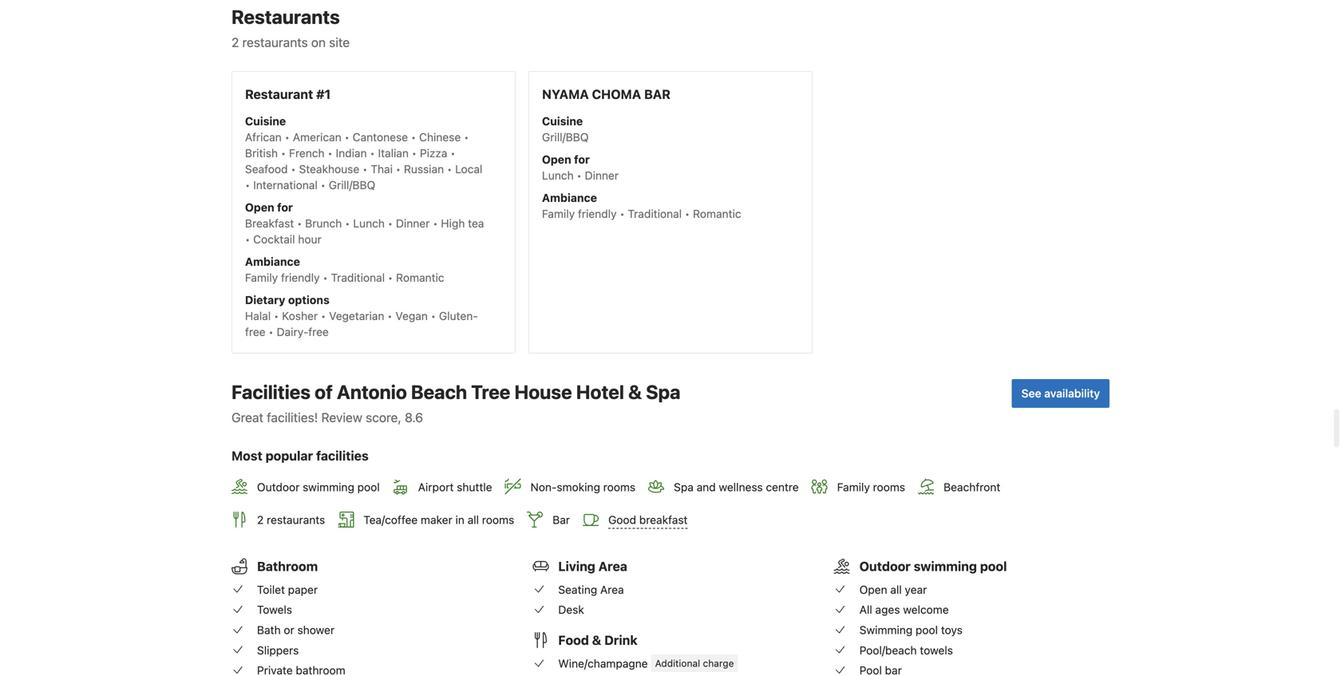 Task type: vqa. For each thing, say whether or not it's contained in the screenshot.
options
yes



Task type: describe. For each thing, give the bounding box(es) containing it.
tree
[[471, 381, 511, 403]]

family rooms
[[837, 481, 906, 494]]

living
[[558, 559, 596, 574]]

most popular facilities
[[232, 448, 369, 464]]

dairy-
[[277, 325, 308, 339]]

traditional for #1
[[331, 271, 385, 284]]

#1
[[316, 87, 331, 102]]

• inside open for lunch • dinner
[[577, 169, 582, 182]]

restaurants 2 restaurants on site
[[232, 6, 350, 50]]

food & drink
[[558, 633, 638, 648]]

ambiance for restaurant
[[245, 255, 300, 268]]

dinner inside open for lunch • dinner
[[585, 169, 619, 182]]

open for breakfast • brunch • lunch • dinner • high tea • cocktail hour
[[245, 201, 484, 246]]

2 free from the left
[[308, 325, 329, 339]]

bathroom
[[257, 559, 318, 574]]

welcome
[[903, 603, 949, 617]]

bar
[[553, 514, 570, 527]]

smoking
[[557, 481, 600, 494]]

area for seating area
[[600, 583, 624, 596]]

facilities!
[[267, 410, 318, 425]]

all
[[860, 603, 873, 617]]

french
[[289, 146, 325, 160]]

british
[[245, 146, 278, 160]]

breakfast
[[245, 217, 294, 230]]

2 vertical spatial pool
[[916, 624, 938, 637]]

family for restaurant #1
[[245, 271, 278, 284]]

italian
[[378, 146, 409, 160]]

additional
[[655, 658, 700, 669]]

for for nyama
[[574, 153, 590, 166]]

popular
[[266, 448, 313, 464]]

8.6
[[405, 410, 423, 425]]

kosher
[[282, 309, 318, 323]]

swimming
[[860, 624, 913, 637]]

tea/coffee maker in all rooms
[[364, 514, 514, 527]]

in
[[456, 514, 465, 527]]

local
[[455, 162, 483, 176]]

toilet paper
[[257, 583, 318, 596]]

0 horizontal spatial &
[[592, 633, 602, 648]]

airport
[[418, 481, 454, 494]]

for for restaurant
[[277, 201, 293, 214]]

bar
[[644, 87, 671, 102]]

halal
[[245, 309, 271, 323]]

see availability
[[1022, 387, 1100, 400]]

choma
[[592, 87, 641, 102]]

2 restaurants
[[257, 514, 325, 527]]

site
[[329, 35, 350, 50]]

bath or shower
[[257, 624, 335, 637]]

vegan
[[396, 309, 428, 323]]

restaurant
[[245, 87, 313, 102]]

good
[[609, 514, 636, 527]]

russian
[[404, 162, 444, 176]]

seating
[[558, 583, 597, 596]]

facilities
[[316, 448, 369, 464]]

house
[[515, 381, 572, 403]]

ages
[[876, 603, 900, 617]]

0 vertical spatial outdoor
[[257, 481, 300, 494]]

beachfront
[[944, 481, 1001, 494]]

great
[[232, 410, 264, 425]]

swimming pool toys
[[860, 624, 963, 637]]

tea/coffee
[[364, 514, 418, 527]]

shuttle
[[457, 481, 492, 494]]

shower
[[297, 624, 335, 637]]

0 vertical spatial swimming
[[303, 481, 354, 494]]

spa and wellness centre
[[674, 481, 799, 494]]

of
[[315, 381, 333, 403]]

cuisine african • american • cantonese • chinese • british • french • indian • italian • pizza • seafood • steakhouse • thai • russian • local • international • grill/bbq
[[245, 115, 483, 192]]

options
[[288, 293, 330, 307]]

indian
[[336, 146, 367, 160]]

hour
[[298, 233, 322, 246]]

0 vertical spatial grill/bbq
[[542, 131, 589, 144]]

most
[[232, 448, 263, 464]]

breakfast
[[640, 514, 688, 527]]

0 horizontal spatial outdoor swimming pool
[[257, 481, 380, 494]]

non-
[[531, 481, 557, 494]]

0 horizontal spatial rooms
[[482, 514, 514, 527]]

open for lunch • dinner
[[542, 153, 619, 182]]

pool/beach
[[860, 644, 917, 657]]

nyama choma bar
[[542, 87, 671, 102]]

antonio
[[337, 381, 407, 403]]

paper
[[288, 583, 318, 596]]

2 horizontal spatial family
[[837, 481, 870, 494]]

international
[[253, 178, 318, 192]]

wine/champagne additional charge
[[558, 657, 734, 670]]

1 vertical spatial restaurants
[[267, 514, 325, 527]]

drink
[[605, 633, 638, 648]]



Task type: locate. For each thing, give the bounding box(es) containing it.
desk
[[558, 603, 584, 617]]

restaurants
[[232, 6, 340, 28]]

1 horizontal spatial ambiance
[[542, 191, 597, 204]]

outdoor swimming pool down most popular facilities
[[257, 481, 380, 494]]

1 vertical spatial family
[[245, 271, 278, 284]]

wine/champagne
[[558, 657, 648, 670]]

toys
[[941, 624, 963, 637]]

1 horizontal spatial free
[[308, 325, 329, 339]]

0 vertical spatial ambiance
[[542, 191, 597, 204]]

friendly for nyama
[[578, 207, 617, 220]]

0 vertical spatial 2
[[232, 35, 239, 50]]

restaurants down restaurants
[[242, 35, 308, 50]]

outdoor swimming pool up the year at the right of the page
[[860, 559, 1007, 574]]

for down cuisine grill/bbq in the left of the page
[[574, 153, 590, 166]]

0 horizontal spatial outdoor
[[257, 481, 300, 494]]

1 horizontal spatial open
[[542, 153, 572, 166]]

ambiance family friendly • traditional • romantic down open for lunch • dinner
[[542, 191, 742, 220]]

1 vertical spatial pool
[[980, 559, 1007, 574]]

lunch inside open for lunch • dinner
[[542, 169, 574, 182]]

facilities of antonio beach tree house hotel & spa great facilities! review score, 8.6
[[232, 381, 681, 425]]

1 horizontal spatial family
[[542, 207, 575, 220]]

dinner left high
[[396, 217, 430, 230]]

traditional
[[628, 207, 682, 220], [331, 271, 385, 284]]

1 horizontal spatial romantic
[[693, 207, 742, 220]]

0 horizontal spatial lunch
[[353, 217, 385, 230]]

1 vertical spatial grill/bbq
[[329, 178, 376, 192]]

ambiance down open for lunch • dinner
[[542, 191, 597, 204]]

1 vertical spatial ambiance
[[245, 255, 300, 268]]

nyama
[[542, 87, 589, 102]]

open for nyama choma bar
[[542, 153, 572, 166]]

ambiance for nyama
[[542, 191, 597, 204]]

slippers
[[257, 644, 299, 657]]

open all year
[[860, 583, 927, 596]]

gluten-
[[439, 309, 478, 323]]

1 vertical spatial for
[[277, 201, 293, 214]]

year
[[905, 583, 927, 596]]

1 vertical spatial outdoor swimming pool
[[860, 559, 1007, 574]]

african
[[245, 131, 282, 144]]

1 horizontal spatial friendly
[[578, 207, 617, 220]]

area up 'seating area'
[[599, 559, 628, 574]]

swimming down facilities
[[303, 481, 354, 494]]

family down open for lunch • dinner
[[542, 207, 575, 220]]

all
[[468, 514, 479, 527], [891, 583, 902, 596]]

review
[[321, 410, 363, 425]]

cuisine inside cuisine african • american • cantonese • chinese • british • french • indian • italian • pizza • seafood • steakhouse • thai • russian • local • international • grill/bbq
[[245, 115, 286, 128]]

outdoor up open all year
[[860, 559, 911, 574]]

& right food
[[592, 633, 602, 648]]

high
[[441, 217, 465, 230]]

1 horizontal spatial swimming
[[914, 559, 977, 574]]

•
[[285, 131, 290, 144], [345, 131, 350, 144], [411, 131, 416, 144], [464, 131, 469, 144], [281, 146, 286, 160], [328, 146, 333, 160], [370, 146, 375, 160], [412, 146, 417, 160], [451, 146, 456, 160], [291, 162, 296, 176], [363, 162, 368, 176], [396, 162, 401, 176], [447, 162, 452, 176], [577, 169, 582, 182], [245, 178, 250, 192], [321, 178, 326, 192], [620, 207, 625, 220], [685, 207, 690, 220], [297, 217, 302, 230], [345, 217, 350, 230], [388, 217, 393, 230], [433, 217, 438, 230], [245, 233, 250, 246], [323, 271, 328, 284], [388, 271, 393, 284], [274, 309, 279, 323], [321, 309, 326, 323], [387, 309, 393, 323], [431, 309, 436, 323], [269, 325, 274, 339]]

1 vertical spatial traditional
[[331, 271, 385, 284]]

0 horizontal spatial free
[[245, 325, 266, 339]]

all left the year at the right of the page
[[891, 583, 902, 596]]

or
[[284, 624, 294, 637]]

1 vertical spatial &
[[592, 633, 602, 648]]

seafood
[[245, 162, 288, 176]]

2 horizontal spatial rooms
[[873, 481, 906, 494]]

vegetarian
[[329, 309, 384, 323]]

spa left and on the right bottom
[[674, 481, 694, 494]]

thai
[[371, 162, 393, 176]]

2 vertical spatial family
[[837, 481, 870, 494]]

1 horizontal spatial &
[[628, 381, 642, 403]]

1 vertical spatial area
[[600, 583, 624, 596]]

0 vertical spatial dinner
[[585, 169, 619, 182]]

2
[[232, 35, 239, 50], [257, 514, 264, 527]]

2 horizontal spatial open
[[860, 583, 888, 596]]

lunch down cuisine grill/bbq in the left of the page
[[542, 169, 574, 182]]

friendly up options
[[281, 271, 320, 284]]

cuisine up african
[[245, 115, 286, 128]]

0 horizontal spatial family
[[245, 271, 278, 284]]

0 horizontal spatial traditional
[[331, 271, 385, 284]]

lunch right brunch
[[353, 217, 385, 230]]

2 inside restaurants 2 restaurants on site
[[232, 35, 239, 50]]

0 horizontal spatial cuisine
[[245, 115, 286, 128]]

free down halal
[[245, 325, 266, 339]]

0 vertical spatial open
[[542, 153, 572, 166]]

1 free from the left
[[245, 325, 266, 339]]

0 vertical spatial lunch
[[542, 169, 574, 182]]

1 vertical spatial open
[[245, 201, 274, 214]]

open up "breakfast"
[[245, 201, 274, 214]]

open up the all at the right of page
[[860, 583, 888, 596]]

romantic
[[693, 207, 742, 220], [396, 271, 444, 284]]

on
[[311, 35, 326, 50]]

0 vertical spatial area
[[599, 559, 628, 574]]

outdoor down the popular
[[257, 481, 300, 494]]

spa inside 'facilities of antonio beach tree house hotel & spa great facilities! review score, 8.6'
[[646, 381, 681, 403]]

pool
[[358, 481, 380, 494], [980, 559, 1007, 574], [916, 624, 938, 637]]

1 cuisine from the left
[[245, 115, 286, 128]]

open for restaurant #1
[[245, 201, 274, 214]]

0 horizontal spatial all
[[468, 514, 479, 527]]

2 cuisine from the left
[[542, 115, 583, 128]]

cocktail
[[253, 233, 295, 246]]

2 up bathroom on the bottom left
[[257, 514, 264, 527]]

1 horizontal spatial lunch
[[542, 169, 574, 182]]

steakhouse
[[299, 162, 360, 176]]

area down living area
[[600, 583, 624, 596]]

romantic for nyama choma bar
[[693, 207, 742, 220]]

ambiance family friendly • traditional • romantic down hour
[[245, 255, 444, 284]]

1 vertical spatial swimming
[[914, 559, 977, 574]]

1 vertical spatial dinner
[[396, 217, 430, 230]]

pool/beach towels
[[860, 644, 953, 657]]

2 down restaurants
[[232, 35, 239, 50]]

swimming up the year at the right of the page
[[914, 559, 977, 574]]

beach
[[411, 381, 467, 403]]

cuisine for nyama
[[542, 115, 583, 128]]

1 vertical spatial ambiance family friendly • traditional • romantic
[[245, 255, 444, 284]]

grill/bbq inside cuisine african • american • cantonese • chinese • british • french • indian • italian • pizza • seafood • steakhouse • thai • russian • local • international • grill/bbq
[[329, 178, 376, 192]]

1 horizontal spatial dinner
[[585, 169, 619, 182]]

ambiance family friendly • traditional • romantic for #1
[[245, 255, 444, 284]]

towels
[[920, 644, 953, 657]]

0 horizontal spatial swimming
[[303, 481, 354, 494]]

open inside open for lunch • dinner
[[542, 153, 572, 166]]

0 horizontal spatial pool
[[358, 481, 380, 494]]

ambiance down cocktail
[[245, 255, 300, 268]]

1 horizontal spatial ambiance family friendly • traditional • romantic
[[542, 191, 742, 220]]

0 vertical spatial for
[[574, 153, 590, 166]]

0 vertical spatial restaurants
[[242, 35, 308, 50]]

cuisine down nyama
[[542, 115, 583, 128]]

friendly for restaurant
[[281, 271, 320, 284]]

cuisine
[[245, 115, 286, 128], [542, 115, 583, 128]]

1 vertical spatial all
[[891, 583, 902, 596]]

family right centre
[[837, 481, 870, 494]]

charge
[[703, 658, 734, 669]]

good breakfast
[[609, 514, 688, 527]]

dietary options halal • kosher • vegetarian • vegan • gluten- free • dairy-free
[[245, 293, 478, 339]]

pizza
[[420, 146, 448, 160]]

& right hotel
[[628, 381, 642, 403]]

friendly down open for lunch • dinner
[[578, 207, 617, 220]]

0 horizontal spatial for
[[277, 201, 293, 214]]

for inside open for lunch • dinner
[[574, 153, 590, 166]]

0 vertical spatial &
[[628, 381, 642, 403]]

traditional for choma
[[628, 207, 682, 220]]

all ages welcome
[[860, 603, 949, 617]]

for inside open for breakfast • brunch • lunch • dinner • high tea • cocktail hour
[[277, 201, 293, 214]]

0 horizontal spatial friendly
[[281, 271, 320, 284]]

centre
[[766, 481, 799, 494]]

see
[[1022, 387, 1042, 400]]

1 vertical spatial romantic
[[396, 271, 444, 284]]

living area
[[558, 559, 628, 574]]

0 vertical spatial all
[[468, 514, 479, 527]]

family up dietary
[[245, 271, 278, 284]]

0 horizontal spatial ambiance family friendly • traditional • romantic
[[245, 255, 444, 284]]

2 vertical spatial open
[[860, 583, 888, 596]]

all right in
[[468, 514, 479, 527]]

open down cuisine grill/bbq in the left of the page
[[542, 153, 572, 166]]

1 horizontal spatial 2
[[257, 514, 264, 527]]

toilet
[[257, 583, 285, 596]]

for
[[574, 153, 590, 166], [277, 201, 293, 214]]

1 horizontal spatial for
[[574, 153, 590, 166]]

1 horizontal spatial outdoor
[[860, 559, 911, 574]]

0 vertical spatial friendly
[[578, 207, 617, 220]]

friendly
[[578, 207, 617, 220], [281, 271, 320, 284]]

family for nyama choma bar
[[542, 207, 575, 220]]

restaurant #1
[[245, 87, 331, 102]]

chinese
[[419, 131, 461, 144]]

0 vertical spatial pool
[[358, 481, 380, 494]]

0 vertical spatial spa
[[646, 381, 681, 403]]

1 vertical spatial lunch
[[353, 217, 385, 230]]

brunch
[[305, 217, 342, 230]]

availability
[[1045, 387, 1100, 400]]

spa right hotel
[[646, 381, 681, 403]]

facilities
[[232, 381, 311, 403]]

0 horizontal spatial romantic
[[396, 271, 444, 284]]

0 horizontal spatial open
[[245, 201, 274, 214]]

& inside 'facilities of antonio beach tree house hotel & spa great facilities! review score, 8.6'
[[628, 381, 642, 403]]

ambiance family friendly • traditional • romantic
[[542, 191, 742, 220], [245, 255, 444, 284]]

1 vertical spatial outdoor
[[860, 559, 911, 574]]

1 vertical spatial 2
[[257, 514, 264, 527]]

for up "breakfast"
[[277, 201, 293, 214]]

dietary
[[245, 293, 285, 307]]

wellness
[[719, 481, 763, 494]]

area for living area
[[599, 559, 628, 574]]

&
[[628, 381, 642, 403], [592, 633, 602, 648]]

1 horizontal spatial all
[[891, 583, 902, 596]]

cuisine grill/bbq
[[542, 115, 589, 144]]

score,
[[366, 410, 402, 425]]

cuisine inside cuisine grill/bbq
[[542, 115, 583, 128]]

0 vertical spatial outdoor swimming pool
[[257, 481, 380, 494]]

open
[[542, 153, 572, 166], [245, 201, 274, 214], [860, 583, 888, 596]]

dinner inside open for breakfast • brunch • lunch • dinner • high tea • cocktail hour
[[396, 217, 430, 230]]

towels
[[257, 603, 292, 617]]

0 horizontal spatial 2
[[232, 35, 239, 50]]

0 horizontal spatial grill/bbq
[[329, 178, 376, 192]]

1 horizontal spatial pool
[[916, 624, 938, 637]]

ambiance
[[542, 191, 597, 204], [245, 255, 300, 268]]

0 vertical spatial family
[[542, 207, 575, 220]]

restaurants inside restaurants 2 restaurants on site
[[242, 35, 308, 50]]

cuisine for restaurant
[[245, 115, 286, 128]]

1 horizontal spatial rooms
[[603, 481, 636, 494]]

restaurants up bathroom on the bottom left
[[267, 514, 325, 527]]

1 horizontal spatial outdoor swimming pool
[[860, 559, 1007, 574]]

free down the kosher
[[308, 325, 329, 339]]

grill/bbq
[[542, 131, 589, 144], [329, 178, 376, 192]]

maker
[[421, 514, 453, 527]]

cantonese
[[353, 131, 408, 144]]

food
[[558, 633, 589, 648]]

1 horizontal spatial traditional
[[628, 207, 682, 220]]

grill/bbq up open for lunch • dinner
[[542, 131, 589, 144]]

open inside open for breakfast • brunch • lunch • dinner • high tea • cocktail hour
[[245, 201, 274, 214]]

0 vertical spatial ambiance family friendly • traditional • romantic
[[542, 191, 742, 220]]

1 horizontal spatial grill/bbq
[[542, 131, 589, 144]]

airport shuttle
[[418, 481, 492, 494]]

2 horizontal spatial pool
[[980, 559, 1007, 574]]

lunch inside open for breakfast • brunch • lunch • dinner • high tea • cocktail hour
[[353, 217, 385, 230]]

american
[[293, 131, 342, 144]]

0 vertical spatial romantic
[[693, 207, 742, 220]]

grill/bbq down steakhouse
[[329, 178, 376, 192]]

0 horizontal spatial dinner
[[396, 217, 430, 230]]

0 vertical spatial traditional
[[628, 207, 682, 220]]

swimming
[[303, 481, 354, 494], [914, 559, 977, 574]]

ambiance family friendly • traditional • romantic for choma
[[542, 191, 742, 220]]

dinner down cuisine grill/bbq in the left of the page
[[585, 169, 619, 182]]

1 vertical spatial spa
[[674, 481, 694, 494]]

non-smoking rooms
[[531, 481, 636, 494]]

0 horizontal spatial ambiance
[[245, 255, 300, 268]]

1 horizontal spatial cuisine
[[542, 115, 583, 128]]

1 vertical spatial friendly
[[281, 271, 320, 284]]

tea
[[468, 217, 484, 230]]

romantic for restaurant #1
[[396, 271, 444, 284]]



